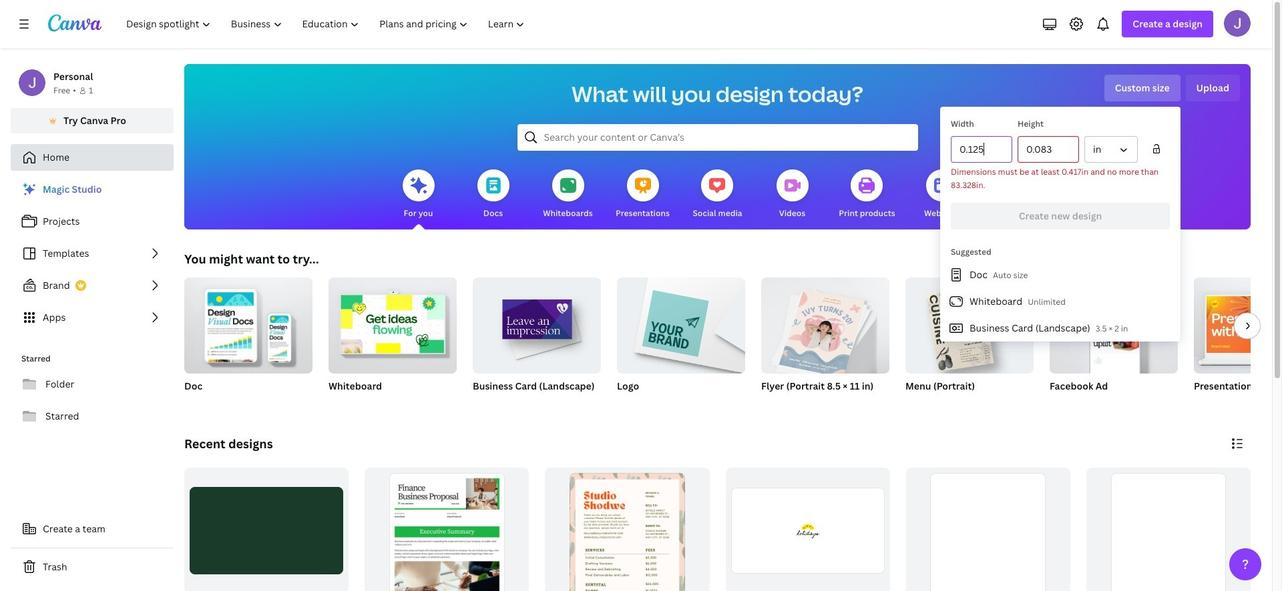 Task type: describe. For each thing, give the bounding box(es) containing it.
1 horizontal spatial list
[[940, 262, 1181, 342]]

Search search field
[[544, 125, 891, 150]]



Task type: vqa. For each thing, say whether or not it's contained in the screenshot.
Jacob Simon "icon" at the right top of the page
yes



Task type: locate. For each thing, give the bounding box(es) containing it.
Units: in button
[[1085, 136, 1138, 163]]

0 horizontal spatial list
[[11, 176, 174, 331]]

jacob simon image
[[1224, 10, 1251, 37]]

list
[[11, 176, 174, 331], [940, 262, 1181, 342]]

top level navigation element
[[118, 11, 537, 37]]

None search field
[[517, 124, 918, 151]]

alert
[[951, 166, 1170, 192]]

None number field
[[960, 137, 1004, 162], [1026, 137, 1071, 162], [960, 137, 1004, 162], [1026, 137, 1071, 162]]

group
[[329, 272, 457, 410], [329, 272, 457, 374], [473, 272, 601, 410], [473, 272, 601, 374], [617, 272, 745, 410], [617, 272, 745, 374], [761, 272, 890, 410], [761, 272, 890, 378], [184, 278, 313, 410], [906, 278, 1034, 410], [906, 278, 1034, 374], [1050, 278, 1178, 410], [1050, 278, 1178, 374], [1194, 278, 1282, 410], [1194, 278, 1282, 374], [365, 468, 529, 592], [545, 468, 710, 592], [726, 468, 890, 592], [906, 468, 1070, 592], [1086, 468, 1251, 592]]



